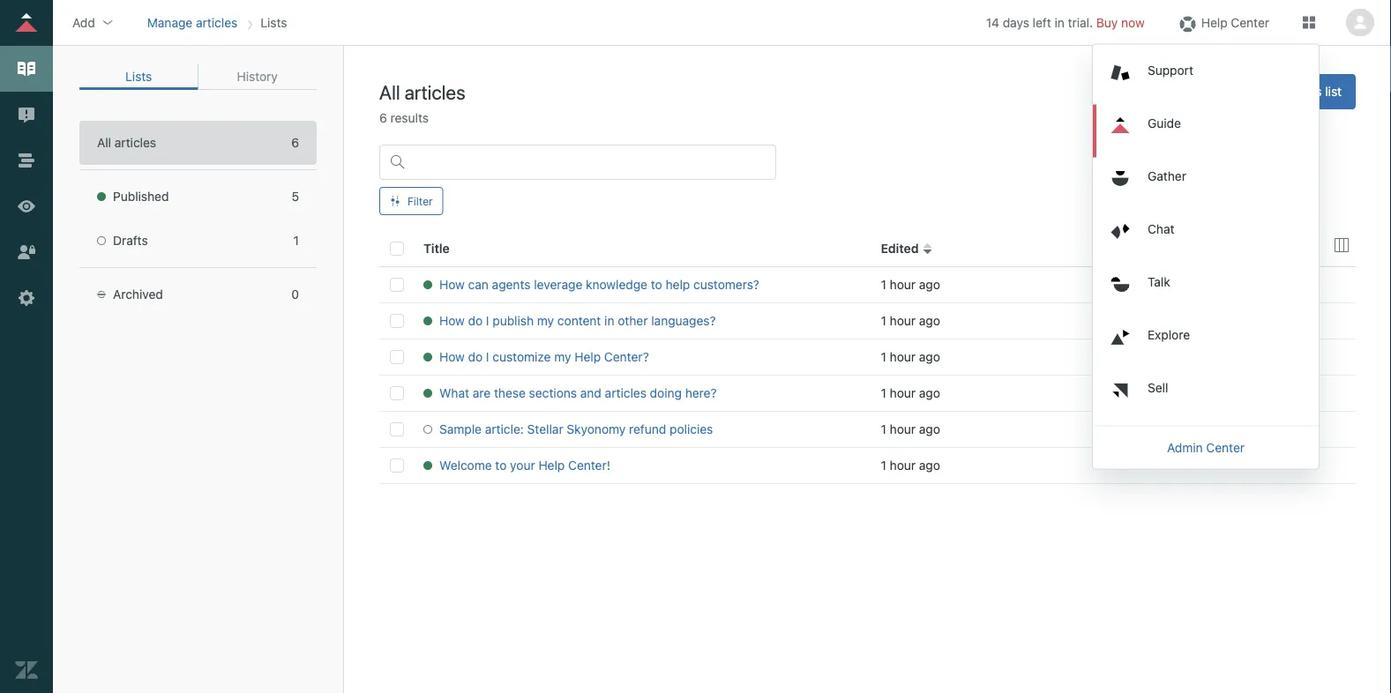 Task type: locate. For each thing, give the bounding box(es) containing it.
4 ago from the top
[[919, 386, 940, 400]]

welcome to your help center! link
[[423, 457, 860, 475]]

my right publish
[[537, 314, 554, 328]]

0 vertical spatial how
[[439, 277, 465, 292]]

0 vertical spatial all
[[379, 80, 400, 103]]

help center
[[1201, 15, 1269, 30]]

0 vertical spatial center
[[1231, 15, 1269, 30]]

title
[[423, 241, 450, 256]]

1 hour from the top
[[890, 277, 916, 292]]

2 horizontal spatial help
[[1201, 15, 1228, 30]]

0 vertical spatial help
[[1201, 15, 1228, 30]]

my
[[537, 314, 554, 328], [554, 350, 571, 364]]

how left can
[[439, 277, 465, 292]]

articles
[[196, 15, 238, 30], [405, 80, 465, 103], [115, 135, 156, 150], [605, 386, 646, 400]]

1 vertical spatial to
[[495, 458, 507, 473]]

5 hour from the top
[[890, 422, 916, 437]]

2 how from the top
[[439, 314, 465, 328]]

0 horizontal spatial help
[[538, 458, 565, 473]]

3 hour from the top
[[890, 350, 916, 364]]

these
[[494, 386, 526, 400]]

admin center
[[1167, 440, 1245, 455]]

center inside button
[[1231, 15, 1269, 30]]

1 horizontal spatial in
[[1055, 15, 1065, 30]]

my up sections
[[554, 350, 571, 364]]

do
[[468, 314, 483, 328], [468, 350, 483, 364]]

6 up "5" in the top left of the page
[[291, 135, 299, 150]]

customers?
[[693, 277, 759, 292]]

3 ago from the top
[[919, 350, 940, 364]]

all articles up published
[[97, 135, 156, 150]]

all up 6 results at the left
[[379, 80, 400, 103]]

5 1 hour ago from the top
[[881, 422, 940, 437]]

0 horizontal spatial all articles
[[97, 135, 156, 150]]

0 horizontal spatial 6
[[291, 135, 299, 150]]

sections
[[529, 386, 577, 400]]

center left zendesk products image on the top right of the page
[[1231, 15, 1269, 30]]

0 vertical spatial my
[[537, 314, 554, 328]]

1 horizontal spatial 6
[[379, 111, 387, 125]]

save
[[1236, 84, 1264, 99]]

5 ago from the top
[[919, 422, 940, 437]]

6 left results
[[379, 111, 387, 125]]

agents
[[492, 277, 531, 292]]

leverage
[[534, 277, 582, 292]]

results
[[390, 111, 429, 125]]

all articles
[[379, 80, 465, 103], [97, 135, 156, 150]]

support
[[1148, 63, 1193, 77]]

0 horizontal spatial to
[[495, 458, 507, 473]]

1 vertical spatial in
[[604, 314, 614, 328]]

left
[[1033, 15, 1051, 30]]

1 1 hour ago from the top
[[881, 277, 940, 292]]

0 horizontal spatial lists
[[125, 69, 152, 84]]

1 vertical spatial do
[[468, 350, 483, 364]]

do for publish
[[468, 314, 483, 328]]

1 hour ago
[[881, 277, 940, 292], [881, 314, 940, 328], [881, 350, 940, 364], [881, 386, 940, 400], [881, 422, 940, 437], [881, 458, 940, 473]]

3 1 hour ago from the top
[[881, 350, 940, 364]]

1 i from the top
[[486, 314, 489, 328]]

2 i from the top
[[486, 350, 489, 364]]

1 vertical spatial i
[[486, 350, 489, 364]]

add
[[72, 15, 95, 30]]

sample
[[439, 422, 482, 437]]

1 vertical spatial all
[[97, 135, 111, 150]]

1 for how do i publish my content in other languages?
[[881, 314, 886, 328]]

1 how from the top
[[439, 277, 465, 292]]

1 hour ago for center?
[[881, 350, 940, 364]]

0 vertical spatial 6
[[379, 111, 387, 125]]

1 hour ago for help
[[881, 277, 940, 292]]

can
[[468, 277, 489, 292]]

refund
[[629, 422, 666, 437]]

save search as list button
[[1222, 74, 1356, 109]]

how inside how do i publish my content in other languages? link
[[439, 314, 465, 328]]

how
[[439, 277, 465, 292], [439, 314, 465, 328], [439, 350, 465, 364]]

do up are at the left of page
[[468, 350, 483, 364]]

navigation
[[144, 9, 291, 36]]

how do i publish my content in other languages?
[[439, 314, 716, 328]]

1
[[293, 233, 299, 248], [881, 277, 886, 292], [881, 314, 886, 328], [881, 350, 886, 364], [881, 386, 886, 400], [881, 422, 886, 437], [881, 458, 886, 473]]

zendesk products image
[[1303, 16, 1315, 29]]

how left publish
[[439, 314, 465, 328]]

my for content
[[537, 314, 554, 328]]

6 results
[[379, 111, 429, 125]]

settings image
[[15, 287, 38, 310]]

my for help
[[554, 350, 571, 364]]

1 vertical spatial center
[[1206, 440, 1245, 455]]

help
[[1201, 15, 1228, 30], [574, 350, 601, 364], [538, 458, 565, 473]]

in left other
[[604, 314, 614, 328]]

4 hour from the top
[[890, 386, 916, 400]]

2 do from the top
[[468, 350, 483, 364]]

1 do from the top
[[468, 314, 483, 328]]

all down the lists link
[[97, 135, 111, 150]]

1 vertical spatial all articles
[[97, 135, 156, 150]]

admin center link
[[1093, 430, 1319, 465]]

0 vertical spatial i
[[486, 314, 489, 328]]

how up the what
[[439, 350, 465, 364]]

lists
[[260, 15, 287, 30], [125, 69, 152, 84]]

2 ago from the top
[[919, 314, 940, 328]]

ago
[[919, 277, 940, 292], [919, 314, 940, 328], [919, 350, 940, 364], [919, 386, 940, 400], [919, 422, 940, 437], [919, 458, 940, 473]]

arrange content image
[[15, 149, 38, 172]]

i left customize
[[486, 350, 489, 364]]

14
[[986, 15, 999, 30]]

filter
[[408, 195, 433, 207]]

1 for welcome to your help center!
[[881, 458, 886, 473]]

content
[[557, 314, 601, 328]]

3 how from the top
[[439, 350, 465, 364]]

to left help
[[651, 277, 662, 292]]

sell
[[1148, 380, 1168, 395]]

1 vertical spatial help
[[574, 350, 601, 364]]

center
[[1231, 15, 1269, 30], [1206, 440, 1245, 455]]

in
[[1055, 15, 1065, 30], [604, 314, 614, 328]]

6 1 hour ago from the top
[[881, 458, 940, 473]]

1 vertical spatial how
[[439, 314, 465, 328]]

welcome to your help center!
[[439, 458, 610, 473]]

hour
[[890, 277, 916, 292], [890, 314, 916, 328], [890, 350, 916, 364], [890, 386, 916, 400], [890, 422, 916, 437], [890, 458, 916, 473]]

show and hide columns image
[[1335, 238, 1349, 252]]

i left publish
[[486, 314, 489, 328]]

2 1 hour ago from the top
[[881, 314, 940, 328]]

to
[[651, 277, 662, 292], [495, 458, 507, 473]]

help center button
[[1171, 9, 1275, 36]]

2 hour from the top
[[890, 314, 916, 328]]

lists up history
[[260, 15, 287, 30]]

all
[[379, 80, 400, 103], [97, 135, 111, 150]]

1 for how do i customize my help center?
[[881, 350, 886, 364]]

0 vertical spatial do
[[468, 314, 483, 328]]

center?
[[604, 350, 649, 364]]

how inside how do i customize my help center? link
[[439, 350, 465, 364]]

to left your
[[495, 458, 507, 473]]

0 vertical spatial to
[[651, 277, 662, 292]]

skyonomy
[[567, 422, 626, 437]]

0 vertical spatial in
[[1055, 15, 1065, 30]]

1 horizontal spatial all articles
[[379, 80, 465, 103]]

help right your
[[538, 458, 565, 473]]

explore
[[1148, 327, 1190, 342]]

article:
[[485, 422, 524, 437]]

6 for 6 results
[[379, 111, 387, 125]]

do for customize
[[468, 350, 483, 364]]

14 days left in trial. buy now
[[986, 15, 1145, 30]]

help up 'and'
[[574, 350, 601, 364]]

lists down manage
[[125, 69, 152, 84]]

1 vertical spatial my
[[554, 350, 571, 364]]

0 vertical spatial lists
[[260, 15, 287, 30]]

all articles up results
[[379, 80, 465, 103]]

1 vertical spatial 6
[[291, 135, 299, 150]]

how for how do i publish my content in other languages?
[[439, 314, 465, 328]]

list
[[1325, 84, 1342, 99]]

1 vertical spatial lists
[[125, 69, 152, 84]]

in right left at the top of page
[[1055, 15, 1065, 30]]

stellar
[[527, 422, 563, 437]]

do down can
[[468, 314, 483, 328]]

1 ago from the top
[[919, 277, 940, 292]]

doing
[[650, 386, 682, 400]]

6 ago from the top
[[919, 458, 940, 473]]

what are these sections and articles doing here?
[[439, 386, 717, 400]]

1 for sample article: stellar skyonomy refund policies
[[881, 422, 886, 437]]

as
[[1309, 84, 1322, 99]]

2 vertical spatial how
[[439, 350, 465, 364]]

1 horizontal spatial lists
[[260, 15, 287, 30]]

guide link
[[1096, 105, 1319, 157]]

4 1 hour ago from the top
[[881, 386, 940, 400]]

help up support link
[[1201, 15, 1228, 30]]

trial.
[[1068, 15, 1093, 30]]

publish
[[492, 314, 534, 328]]

how do i customize my help center? link
[[423, 348, 860, 366]]

1 horizontal spatial to
[[651, 277, 662, 292]]

how inside how can agents leverage knowledge to help customers? link
[[439, 277, 465, 292]]

2 vertical spatial help
[[538, 458, 565, 473]]

center right admin
[[1206, 440, 1245, 455]]

ago for doing
[[919, 386, 940, 400]]



Task type: vqa. For each thing, say whether or not it's contained in the screenshot.
6 for 6
yes



Task type: describe. For each thing, give the bounding box(es) containing it.
6 for 6
[[291, 135, 299, 150]]

history
[[237, 69, 278, 84]]

sample article: stellar skyonomy refund policies link
[[423, 421, 860, 438]]

help inside button
[[1201, 15, 1228, 30]]

now
[[1121, 15, 1145, 30]]

navigation containing manage articles
[[144, 9, 291, 36]]

archived
[[113, 287, 163, 302]]

1 for how can agents leverage knowledge to help customers?
[[881, 277, 886, 292]]

center for admin center
[[1206, 440, 1245, 455]]

how do i publish my content in other languages? link
[[423, 312, 860, 330]]

help
[[666, 277, 690, 292]]

6 hour from the top
[[890, 458, 916, 473]]

guide
[[1148, 116, 1181, 130]]

buy
[[1096, 15, 1118, 30]]

other
[[618, 314, 648, 328]]

how do i customize my help center?
[[439, 350, 649, 364]]

1 horizontal spatial all
[[379, 80, 400, 103]]

5
[[292, 189, 299, 204]]

ago for help
[[919, 277, 940, 292]]

how can agents leverage knowledge to help customers?
[[439, 277, 759, 292]]

articles right 'and'
[[605, 386, 646, 400]]

zendesk image
[[15, 659, 38, 682]]

to inside 'link'
[[495, 458, 507, 473]]

0
[[291, 287, 299, 302]]

center for help center
[[1231, 15, 1269, 30]]

edited
[[881, 241, 919, 256]]

are
[[473, 386, 491, 400]]

hour for help
[[890, 277, 916, 292]]

talk
[[1148, 274, 1170, 289]]

filter button
[[379, 187, 443, 215]]

1 hour ago for in
[[881, 314, 940, 328]]

customize design image
[[15, 195, 38, 218]]

explore link
[[1096, 316, 1319, 369]]

articles up published
[[115, 135, 156, 150]]

knowledge
[[586, 277, 647, 292]]

ago for center?
[[919, 350, 940, 364]]

gather
[[1148, 168, 1186, 183]]

1 for what are these sections and articles doing here?
[[881, 386, 886, 400]]

gather link
[[1096, 157, 1319, 210]]

hour for doing
[[890, 386, 916, 400]]

support link
[[1096, 52, 1319, 105]]

policies
[[670, 422, 713, 437]]

help inside 'link'
[[538, 458, 565, 473]]

manage
[[147, 15, 193, 30]]

i for publish
[[486, 314, 489, 328]]

ago for in
[[919, 314, 940, 328]]

lists link
[[79, 64, 198, 90]]

talk link
[[1096, 263, 1319, 316]]

sell link
[[1096, 369, 1319, 422]]

manage articles link
[[147, 15, 238, 30]]

chat
[[1148, 221, 1174, 236]]

how for how can agents leverage knowledge to help customers?
[[439, 277, 465, 292]]

add button
[[67, 9, 120, 36]]

welcome
[[439, 458, 492, 473]]

0 horizontal spatial all
[[97, 135, 111, 150]]

published
[[113, 189, 169, 204]]

what
[[439, 386, 469, 400]]

hour for in
[[890, 314, 916, 328]]

languages?
[[651, 314, 716, 328]]

articles right manage
[[196, 15, 238, 30]]

chat link
[[1096, 210, 1319, 263]]

0 horizontal spatial in
[[604, 314, 614, 328]]

sample article: stellar skyonomy refund policies
[[439, 422, 713, 437]]

admin
[[1167, 440, 1203, 455]]

1 hour ago for doing
[[881, 386, 940, 400]]

moderate content image
[[15, 103, 38, 126]]

how for how do i customize my help center?
[[439, 350, 465, 364]]

drafts
[[113, 233, 148, 248]]

search
[[1267, 84, 1305, 99]]

days
[[1003, 15, 1029, 30]]

customize
[[492, 350, 551, 364]]

history link
[[198, 64, 317, 90]]

user permissions image
[[15, 241, 38, 264]]

center!
[[568, 458, 610, 473]]

and
[[580, 386, 601, 400]]

what are these sections and articles doing here? link
[[423, 385, 860, 402]]

your
[[510, 458, 535, 473]]

manage articles
[[147, 15, 238, 30]]

save search as list
[[1236, 84, 1342, 99]]

0 vertical spatial all articles
[[379, 80, 465, 103]]

hour for center?
[[890, 350, 916, 364]]

i for customize
[[486, 350, 489, 364]]

1 horizontal spatial help
[[574, 350, 601, 364]]

manage articles image
[[15, 57, 38, 80]]

articles up results
[[405, 80, 465, 103]]

how can agents leverage knowledge to help customers? link
[[423, 276, 860, 294]]

edited button
[[881, 240, 933, 258]]

here?
[[685, 386, 717, 400]]



